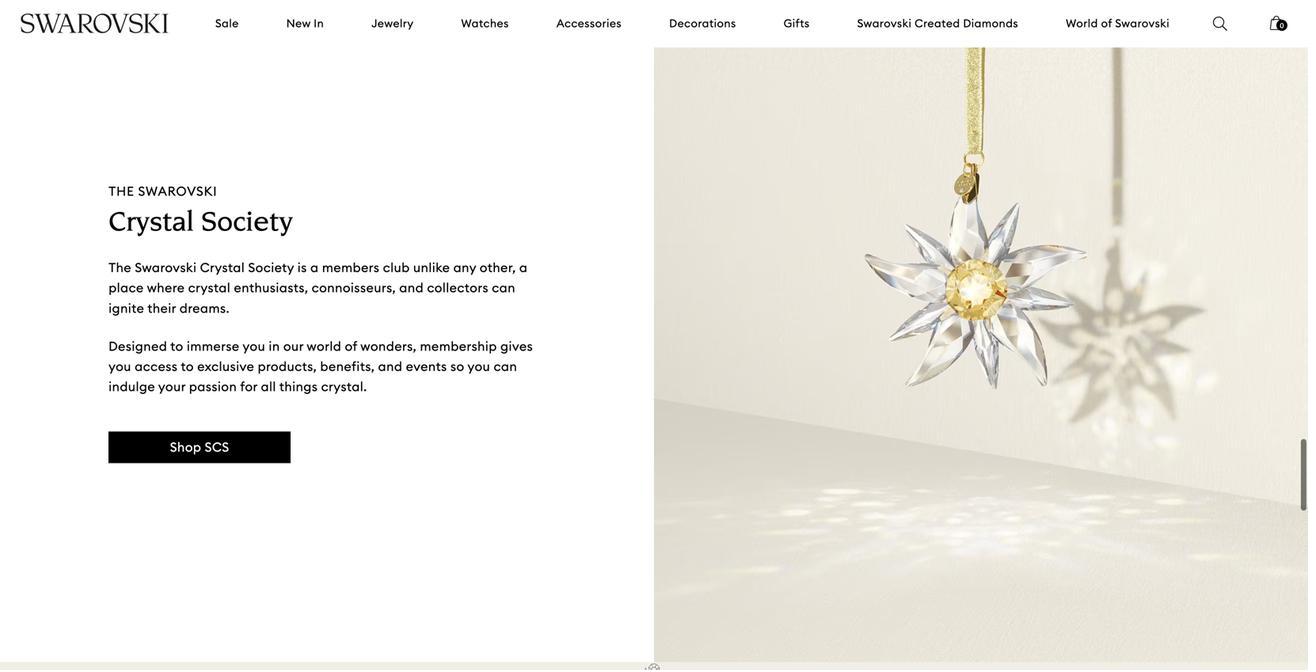 Task type: describe. For each thing, give the bounding box(es) containing it.
their
[[147, 300, 176, 317]]

enthusiasts,
[[234, 280, 308, 296]]

decorations link
[[669, 16, 736, 31]]

new in
[[286, 16, 324, 30]]

world of swarovski link
[[1066, 16, 1170, 31]]

watches link
[[461, 16, 509, 31]]

crystal
[[188, 280, 231, 296]]

created
[[915, 16, 960, 30]]

sale link
[[215, 16, 239, 31]]

shop scs link
[[109, 432, 291, 464]]

swarovski right world
[[1115, 16, 1170, 30]]

0 vertical spatial of
[[1101, 16, 1112, 30]]

our
[[283, 338, 304, 355]]

indulge
[[109, 379, 155, 395]]

crystal inside the swarovski crystal society is a members club unlike any other, a place where crystal enthusiasts, connoisseurs, and collectors can ignite their dreams.
[[200, 260, 245, 276]]

so
[[450, 359, 465, 375]]

world
[[1066, 16, 1098, 30]]

swarovski created diamonds link
[[857, 16, 1018, 31]]

the for designed to immerse you in our world of wonders, membership gives you access to exclusive products, benefits, and events so you can indulge your passion for all things crystal.
[[109, 260, 131, 276]]

0 vertical spatial to
[[170, 338, 183, 355]]

search image image
[[1213, 17, 1227, 31]]

gifts
[[784, 16, 810, 30]]

passion
[[189, 379, 237, 395]]

is
[[298, 260, 307, 276]]

swarovski inside the swarovski crystal society is a members club unlike any other, a place where crystal enthusiasts, connoisseurs, and collectors can ignite their dreams.
[[135, 260, 197, 276]]

new in link
[[286, 16, 324, 31]]

benefits,
[[320, 359, 375, 375]]

with text__icon image
[[645, 664, 663, 671]]

new
[[286, 16, 311, 30]]

swarovski left created
[[857, 16, 912, 30]]

gifts link
[[784, 16, 810, 31]]

0 horizontal spatial you
[[109, 359, 131, 375]]

society inside the swarovski crystal society is a members club unlike any other, a place where crystal enthusiasts, connoisseurs, and collectors can ignite their dreams.
[[248, 260, 294, 276]]

place
[[109, 280, 144, 296]]

crystal.
[[321, 379, 367, 395]]

collectors
[[427, 280, 489, 296]]

the for crystal society
[[109, 183, 134, 200]]

0 horizontal spatial crystal
[[109, 210, 194, 238]]

watches
[[461, 16, 509, 30]]

for
[[240, 379, 258, 395]]

0 vertical spatial society
[[201, 210, 293, 238]]

your
[[158, 379, 186, 395]]

2 a from the left
[[519, 260, 528, 276]]

0 link
[[1270, 14, 1288, 41]]

accessories
[[556, 16, 622, 30]]

jewelry link
[[371, 16, 414, 31]]

unlike
[[413, 260, 450, 276]]

cart-mobile image image
[[1270, 16, 1283, 30]]

gives
[[500, 338, 533, 355]]



Task type: vqa. For each thing, say whether or not it's contained in the screenshot.
WORLD OF SWAROVSKI link
yes



Task type: locate. For each thing, give the bounding box(es) containing it.
1 vertical spatial of
[[345, 338, 357, 355]]

1 the from the top
[[109, 183, 134, 200]]

to up access
[[170, 338, 183, 355]]

decorations
[[669, 16, 736, 30]]

1 vertical spatial the
[[109, 260, 131, 276]]

access
[[135, 359, 178, 375]]

any
[[453, 260, 476, 276]]

immerse
[[187, 338, 240, 355]]

other,
[[480, 260, 516, 276]]

world
[[307, 338, 341, 355]]

designed
[[109, 338, 167, 355]]

0
[[1280, 21, 1284, 30]]

and
[[399, 280, 424, 296], [378, 359, 403, 375]]

world of swarovski
[[1066, 16, 1170, 30]]

1 vertical spatial and
[[378, 359, 403, 375]]

wonders,
[[360, 338, 417, 355]]

1 vertical spatial to
[[181, 359, 194, 375]]

0 vertical spatial crystal
[[109, 210, 194, 238]]

diamonds
[[963, 16, 1018, 30]]

1 vertical spatial society
[[248, 260, 294, 276]]

2 horizontal spatial you
[[468, 359, 490, 375]]

the
[[109, 183, 134, 200], [109, 260, 131, 276]]

0 vertical spatial and
[[399, 280, 424, 296]]

1 horizontal spatial of
[[1101, 16, 1112, 30]]

products,
[[258, 359, 317, 375]]

can inside the swarovski crystal society is a members club unlike any other, a place where crystal enthusiasts, connoisseurs, and collectors can ignite their dreams.
[[492, 280, 515, 296]]

members
[[322, 260, 380, 276]]

you left in
[[243, 338, 265, 355]]

designed to immerse you in our world of wonders, membership gives you access to exclusive products, benefits, and events so you can indulge your passion for all things crystal.
[[109, 338, 533, 395]]

0 vertical spatial the
[[109, 183, 134, 200]]

0 vertical spatial can
[[492, 280, 515, 296]]

and down club
[[399, 280, 424, 296]]

where
[[147, 280, 185, 296]]

crystal society
[[109, 210, 293, 238]]

accessories link
[[556, 16, 622, 31]]

1 a from the left
[[310, 260, 319, 276]]

of
[[1101, 16, 1112, 30], [345, 338, 357, 355]]

can down "other," on the top of page
[[492, 280, 515, 296]]

membership
[[420, 338, 497, 355]]

swarovski up crystal society
[[138, 183, 217, 200]]

connoisseurs,
[[312, 280, 396, 296]]

to
[[170, 338, 183, 355], [181, 359, 194, 375]]

the swarovski crystal society is a members club unlike any other, a place where crystal enthusiasts, connoisseurs, and collectors can ignite their dreams.
[[109, 260, 528, 317]]

swarovski up where
[[135, 260, 197, 276]]

to up your
[[181, 359, 194, 375]]

of up benefits,
[[345, 338, 357, 355]]

in
[[314, 16, 324, 30]]

shop scs
[[170, 439, 229, 456]]

you
[[243, 338, 265, 355], [109, 359, 131, 375], [468, 359, 490, 375]]

events
[[406, 359, 447, 375]]

0 horizontal spatial a
[[310, 260, 319, 276]]

crystal up crystal
[[200, 260, 245, 276]]

1 horizontal spatial you
[[243, 338, 265, 355]]

swarovski
[[857, 16, 912, 30], [1115, 16, 1170, 30], [138, 183, 217, 200], [135, 260, 197, 276]]

all
[[261, 379, 276, 395]]

0 horizontal spatial of
[[345, 338, 357, 355]]

the swarovski
[[109, 183, 217, 200]]

and for connoisseurs,
[[399, 280, 424, 296]]

a right is
[[310, 260, 319, 276]]

1 horizontal spatial a
[[519, 260, 528, 276]]

swarovski created diamonds
[[857, 16, 1018, 30]]

in
[[269, 338, 280, 355]]

1 vertical spatial crystal
[[200, 260, 245, 276]]

crystal down the swarovski
[[109, 210, 194, 238]]

society
[[201, 210, 293, 238], [248, 260, 294, 276]]

sale
[[215, 16, 239, 30]]

can
[[492, 280, 515, 296], [494, 359, 517, 375]]

and inside the swarovski crystal society is a members club unlike any other, a place where crystal enthusiasts, connoisseurs, and collectors can ignite their dreams.
[[399, 280, 424, 296]]

the inside the swarovski crystal society is a members club unlike any other, a place where crystal enthusiasts, connoisseurs, and collectors can ignite their dreams.
[[109, 260, 131, 276]]

shop
[[170, 439, 201, 456]]

of right world
[[1101, 16, 1112, 30]]

can inside designed to immerse you in our world of wonders, membership gives you access to exclusive products, benefits, and events so you can indulge your passion for all things crystal.
[[494, 359, 517, 375]]

club
[[383, 260, 410, 276]]

of inside designed to immerse you in our world of wonders, membership gives you access to exclusive products, benefits, and events so you can indulge your passion for all things crystal.
[[345, 338, 357, 355]]

can down gives at the bottom left of the page
[[494, 359, 517, 375]]

things
[[279, 379, 318, 395]]

2 the from the top
[[109, 260, 131, 276]]

you up the indulge
[[109, 359, 131, 375]]

scs
[[205, 439, 229, 456]]

and down wonders,
[[378, 359, 403, 375]]

dreams.
[[180, 300, 230, 317]]

ignite
[[109, 300, 144, 317]]

exclusive
[[197, 359, 254, 375]]

crystal
[[109, 210, 194, 238], [200, 260, 245, 276]]

1 horizontal spatial crystal
[[200, 260, 245, 276]]

you right so at the left bottom of the page
[[468, 359, 490, 375]]

swarovski image
[[20, 13, 169, 33]]

a right "other," on the top of page
[[519, 260, 528, 276]]

a
[[310, 260, 319, 276], [519, 260, 528, 276]]

1 vertical spatial can
[[494, 359, 517, 375]]

jewelry
[[371, 16, 414, 30]]

and for benefits,
[[378, 359, 403, 375]]

and inside designed to immerse you in our world of wonders, membership gives you access to exclusive products, benefits, and events so you can indulge your passion for all things crystal.
[[378, 359, 403, 375]]



